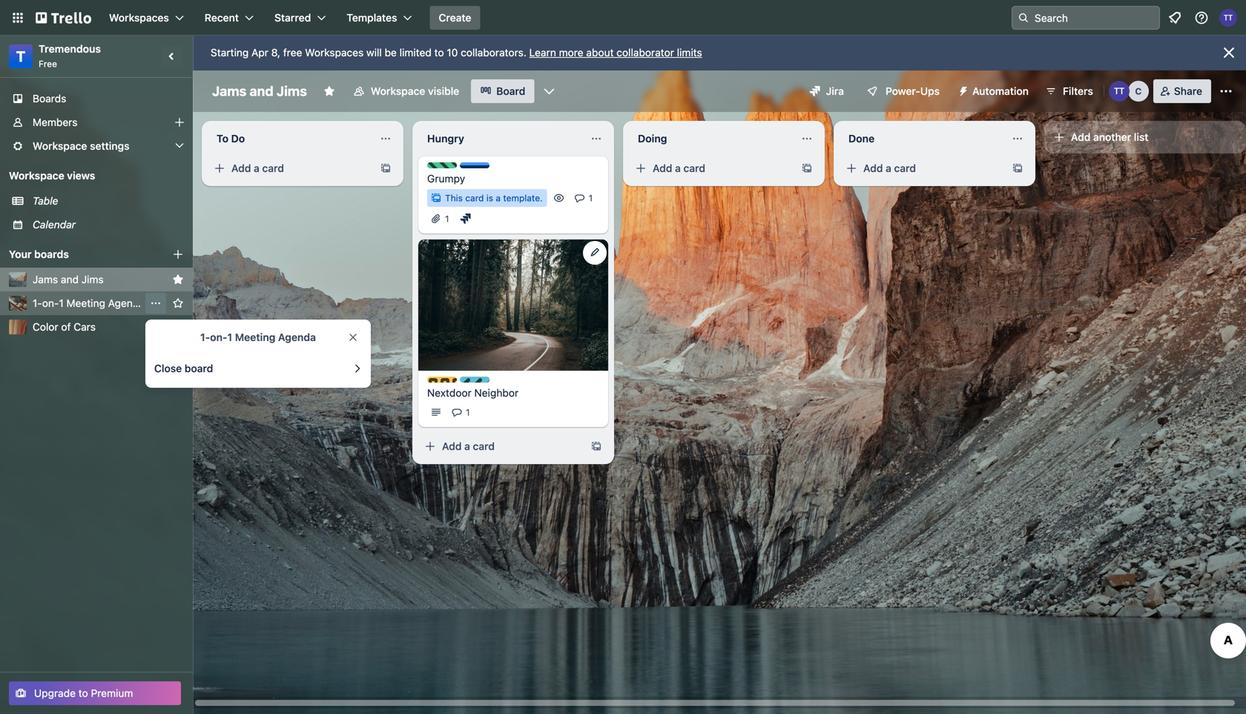 Task type: locate. For each thing, give the bounding box(es) containing it.
workspaces
[[109, 12, 169, 24], [305, 46, 364, 59]]

workspace for workspace views
[[9, 170, 64, 182]]

jams
[[212, 83, 247, 99], [33, 273, 58, 286]]

menu
[[142, 293, 166, 314]]

Board name text field
[[205, 79, 315, 103]]

1 horizontal spatial cars
[[503, 378, 523, 388]]

1 horizontal spatial 1-
[[200, 331, 210, 344]]

a for doing
[[675, 162, 681, 174]]

c button
[[1128, 81, 1149, 102]]

1 vertical spatial meeting
[[235, 331, 276, 344]]

0 vertical spatial and
[[250, 83, 274, 99]]

workspace inside button
[[371, 85, 425, 97]]

1 create from template… image from the left
[[380, 163, 392, 174]]

meeting down jams and jims link on the top of page
[[66, 297, 105, 309]]

nextdoor neighbor
[[427, 387, 519, 399]]

Hungry text field
[[419, 127, 585, 151]]

0 horizontal spatial workspaces
[[109, 12, 169, 24]]

add left another
[[1072, 131, 1091, 143]]

0 vertical spatial jams
[[212, 83, 247, 99]]

1 vertical spatial and
[[61, 273, 79, 286]]

1 vertical spatial to
[[78, 688, 88, 700]]

terry turtle (terryturtle) image
[[1220, 9, 1238, 27], [1109, 81, 1130, 102]]

starred button
[[266, 6, 335, 30]]

a right is
[[496, 193, 501, 203]]

workspace visible button
[[344, 79, 468, 103]]

more
[[559, 46, 584, 59]]

create from template… image
[[801, 163, 813, 174], [591, 441, 603, 453]]

workspaces up star or unstar board icon
[[305, 46, 364, 59]]

card left is
[[465, 193, 484, 203]]

sm image right ups
[[952, 79, 973, 100]]

agenda left board actions menu image
[[108, 297, 145, 309]]

1 vertical spatial agenda
[[278, 331, 316, 344]]

add
[[1072, 131, 1091, 143], [232, 162, 251, 174], [653, 162, 673, 174], [864, 162, 883, 174], [442, 440, 462, 453]]

add down nextdoor
[[442, 440, 462, 453]]

on- up color
[[42, 297, 59, 309]]

calendar link
[[33, 217, 184, 232]]

limited
[[400, 46, 432, 59]]

of
[[61, 321, 71, 333]]

0 horizontal spatial create from template… image
[[591, 441, 603, 453]]

1 vertical spatial workspaces
[[305, 46, 364, 59]]

card down the doing text field
[[684, 162, 706, 174]]

1- up color
[[33, 297, 42, 309]]

0 vertical spatial jams and jims
[[212, 83, 307, 99]]

0 vertical spatial 1-
[[33, 297, 42, 309]]

0 vertical spatial meeting
[[66, 297, 105, 309]]

1 vertical spatial jims
[[81, 273, 104, 286]]

add a card down done
[[864, 162, 916, 174]]

add a card button down to do text field
[[208, 157, 371, 180]]

flying cars
[[475, 378, 523, 388]]

power-ups button
[[856, 79, 949, 103]]

apr
[[252, 46, 269, 59]]

workspace settings button
[[0, 134, 193, 158]]

color
[[33, 321, 58, 333]]

workspace settings
[[33, 140, 130, 152]]

1 vertical spatial on-
[[210, 331, 227, 344]]

members
[[33, 116, 78, 128]]

a down the doing text field
[[675, 162, 681, 174]]

1 horizontal spatial 1-on-1 meeting agenda
[[200, 331, 316, 344]]

jams down boards
[[33, 273, 58, 286]]

0 vertical spatial on-
[[42, 297, 59, 309]]

0 horizontal spatial on-
[[42, 297, 59, 309]]

add down done
[[864, 162, 883, 174]]

1 horizontal spatial create from template… image
[[801, 163, 813, 174]]

terry turtle (terryturtle) image left 'c'
[[1109, 81, 1130, 102]]

power-
[[886, 85, 921, 97]]

create from template… image for to do
[[380, 163, 392, 174]]

1-
[[33, 297, 42, 309], [200, 331, 210, 344]]

1 vertical spatial sm image
[[458, 211, 473, 226]]

learn
[[530, 46, 556, 59]]

starred
[[275, 12, 311, 24]]

workspace up table
[[9, 170, 64, 182]]

card down to do text field
[[262, 162, 284, 174]]

meeting up close board button
[[235, 331, 276, 344]]

and
[[250, 83, 274, 99], [61, 273, 79, 286]]

color: green, title: none image
[[427, 163, 457, 168]]

0 vertical spatial 1-on-1 meeting agenda
[[33, 297, 145, 309]]

1 inside 1-on-1 meeting agenda link
[[59, 297, 64, 309]]

0 vertical spatial terry turtle (terryturtle) image
[[1220, 9, 1238, 27]]

0 horizontal spatial cars
[[74, 321, 96, 333]]

1 vertical spatial 1-on-1 meeting agenda
[[200, 331, 316, 344]]

add a card down do on the top of page
[[232, 162, 284, 174]]

add down do on the top of page
[[232, 162, 251, 174]]

a
[[254, 162, 260, 174], [675, 162, 681, 174], [886, 162, 892, 174], [496, 193, 501, 203], [465, 440, 470, 453]]

automation
[[973, 85, 1029, 97]]

sm image down this
[[458, 211, 473, 226]]

1 vertical spatial workspace
[[33, 140, 87, 152]]

a down to do text field
[[254, 162, 260, 174]]

1 horizontal spatial create from template… image
[[1012, 163, 1024, 174]]

add a card button down neighbor
[[419, 435, 582, 459]]

card for doing
[[684, 162, 706, 174]]

edit card image
[[589, 246, 601, 258]]

cars right of
[[74, 321, 96, 333]]

create from template… image
[[380, 163, 392, 174], [1012, 163, 1024, 174]]

workspace inside "dropdown button"
[[33, 140, 87, 152]]

0 horizontal spatial 1-
[[33, 297, 42, 309]]

1 horizontal spatial agenda
[[278, 331, 316, 344]]

terry turtle (terryturtle) image right open information menu icon
[[1220, 9, 1238, 27]]

0 horizontal spatial jams
[[33, 273, 58, 286]]

1 vertical spatial terry turtle (terryturtle) image
[[1109, 81, 1130, 102]]

board
[[185, 362, 213, 375]]

upgrade to premium link
[[9, 682, 181, 706]]

1 horizontal spatial meeting
[[235, 331, 276, 344]]

automation button
[[952, 79, 1038, 103]]

to right upgrade
[[78, 688, 88, 700]]

8,
[[271, 46, 280, 59]]

to left 10
[[435, 46, 444, 59]]

1 horizontal spatial and
[[250, 83, 274, 99]]

a down the done text field
[[886, 162, 892, 174]]

1 vertical spatial cars
[[503, 378, 523, 388]]

on-
[[42, 297, 59, 309], [210, 331, 227, 344]]

add a card for to do
[[232, 162, 284, 174]]

chestercheeetah (chestercheeetah) image
[[1128, 81, 1149, 102]]

jams inside board name text field
[[212, 83, 247, 99]]

and down your boards with 3 items "element"
[[61, 273, 79, 286]]

sm image
[[952, 79, 973, 100], [458, 211, 473, 226]]

add a card down doing
[[653, 162, 706, 174]]

nextdoor
[[427, 387, 472, 399]]

2 vertical spatial workspace
[[9, 170, 64, 182]]

jams and jims down your boards with 3 items "element"
[[33, 273, 104, 286]]

ups
[[921, 85, 940, 97]]

0 vertical spatial to
[[435, 46, 444, 59]]

jams and jims inside jams and jims link
[[33, 273, 104, 286]]

add a card button down the doing text field
[[629, 157, 793, 180]]

add down doing
[[653, 162, 673, 174]]

workspace down be
[[371, 85, 425, 97]]

0 vertical spatial workspaces
[[109, 12, 169, 24]]

1 horizontal spatial jams
[[212, 83, 247, 99]]

add a card
[[232, 162, 284, 174], [653, 162, 706, 174], [864, 162, 916, 174], [442, 440, 495, 453]]

1 horizontal spatial jams and jims
[[212, 83, 307, 99]]

0 horizontal spatial and
[[61, 273, 79, 286]]

0 vertical spatial sm image
[[952, 79, 973, 100]]

jims left star or unstar board icon
[[277, 83, 307, 99]]

workspace down members on the left top of the page
[[33, 140, 87, 152]]

power-ups
[[886, 85, 940, 97]]

add a card button for done
[[840, 157, 1003, 180]]

0 horizontal spatial agenda
[[108, 297, 145, 309]]

1-on-1 meeting agenda up close board button
[[200, 331, 316, 344]]

1 horizontal spatial terry turtle (terryturtle) image
[[1220, 9, 1238, 27]]

jams and jims down apr
[[212, 83, 307, 99]]

card
[[262, 162, 284, 174], [684, 162, 706, 174], [895, 162, 916, 174], [465, 193, 484, 203], [473, 440, 495, 453]]

card down nextdoor neighbor
[[473, 440, 495, 453]]

2 create from template… image from the left
[[1012, 163, 1024, 174]]

1- up board
[[200, 331, 210, 344]]

0 horizontal spatial jams and jims
[[33, 273, 104, 286]]

1 horizontal spatial sm image
[[952, 79, 973, 100]]

workspaces up workspace navigation collapse icon
[[109, 12, 169, 24]]

Done text field
[[840, 127, 1006, 151]]

add a card button down the done text field
[[840, 157, 1003, 180]]

1 horizontal spatial jims
[[277, 83, 307, 99]]

upgrade
[[34, 688, 76, 700]]

add for doing
[[653, 162, 673, 174]]

agenda up close board button
[[278, 331, 316, 344]]

star or unstar board image
[[323, 85, 335, 97]]

members link
[[0, 111, 193, 134]]

jira button
[[801, 79, 853, 103]]

1
[[589, 193, 593, 203], [445, 214, 449, 224], [59, 297, 64, 309], [227, 331, 232, 344], [466, 407, 470, 418]]

flying
[[475, 378, 501, 388]]

jams down 'starting'
[[212, 83, 247, 99]]

0 vertical spatial jims
[[277, 83, 307, 99]]

0 horizontal spatial create from template… image
[[380, 163, 392, 174]]

add another list
[[1072, 131, 1149, 143]]

workspaces button
[[100, 6, 193, 30]]

add a card button
[[208, 157, 371, 180], [629, 157, 793, 180], [840, 157, 1003, 180], [419, 435, 582, 459]]

recent
[[205, 12, 239, 24]]

0 vertical spatial workspace
[[371, 85, 425, 97]]

1-on-1 meeting agenda
[[33, 297, 145, 309], [200, 331, 316, 344]]

1 up color of cars
[[59, 297, 64, 309]]

Search field
[[1030, 7, 1160, 29]]

1 vertical spatial 1-
[[200, 331, 210, 344]]

share button
[[1154, 79, 1212, 103]]

limits
[[677, 46, 702, 59]]

sm image inside automation button
[[952, 79, 973, 100]]

1-on-1 meeting agenda down jams and jims link on the top of page
[[33, 297, 145, 309]]

meeting
[[66, 297, 105, 309], [235, 331, 276, 344]]

cars
[[74, 321, 96, 333], [503, 378, 523, 388]]

and down apr
[[250, 83, 274, 99]]

add another list button
[[1045, 121, 1247, 154]]

neighbor
[[475, 387, 519, 399]]

add a card button for to do
[[208, 157, 371, 180]]

card down the done text field
[[895, 162, 916, 174]]

1 vertical spatial create from template… image
[[591, 441, 603, 453]]

workspace
[[371, 85, 425, 97], [33, 140, 87, 152], [9, 170, 64, 182]]

color: blue, title: none image
[[460, 163, 490, 168]]

your boards with 3 items element
[[9, 246, 150, 263]]

jims up 1-on-1 meeting agenda link
[[81, 273, 104, 286]]

0 vertical spatial create from template… image
[[801, 163, 813, 174]]

on- up board
[[210, 331, 227, 344]]

cars right flying
[[503, 378, 523, 388]]

1 vertical spatial jams and jims
[[33, 273, 104, 286]]

free
[[39, 59, 57, 69]]

will
[[367, 46, 382, 59]]



Task type: describe. For each thing, give the bounding box(es) containing it.
tremendous
[[39, 43, 101, 55]]

1 vertical spatial jams
[[33, 273, 58, 286]]

settings
[[90, 140, 130, 152]]

learn more about collaborator limits link
[[530, 46, 702, 59]]

collaborators.
[[461, 46, 527, 59]]

to
[[217, 132, 229, 145]]

0 horizontal spatial meeting
[[66, 297, 105, 309]]

workspace for workspace settings
[[33, 140, 87, 152]]

0 horizontal spatial terry turtle (terryturtle) image
[[1109, 81, 1130, 102]]

do
[[231, 132, 245, 145]]

0 notifications image
[[1166, 9, 1184, 27]]

add a card button for doing
[[629, 157, 793, 180]]

filters button
[[1041, 79, 1098, 103]]

create from template… image for done
[[1012, 163, 1024, 174]]

c
[[1136, 86, 1142, 96]]

a for done
[[886, 162, 892, 174]]

jams and jims link
[[33, 272, 166, 287]]

show menu image
[[1219, 84, 1234, 99]]

to do
[[217, 132, 245, 145]]

tremendous link
[[39, 43, 101, 55]]

create
[[439, 12, 472, 24]]

add a card down nextdoor neighbor
[[442, 440, 495, 453]]

0 horizontal spatial to
[[78, 688, 88, 700]]

recent button
[[196, 6, 263, 30]]

visible
[[428, 85, 460, 97]]

templates
[[347, 12, 397, 24]]

table link
[[33, 194, 184, 209]]

table
[[33, 195, 58, 207]]

To Do text field
[[208, 127, 374, 151]]

1 down this
[[445, 214, 449, 224]]

jira
[[826, 85, 844, 97]]

0 vertical spatial agenda
[[108, 297, 145, 309]]

1 up edit card image
[[589, 193, 593, 203]]

board link
[[471, 79, 535, 103]]

workspace for workspace visible
[[371, 85, 425, 97]]

0 horizontal spatial sm image
[[458, 211, 473, 226]]

views
[[67, 170, 95, 182]]

jira icon image
[[810, 86, 820, 96]]

this
[[445, 193, 463, 203]]

close
[[154, 362, 182, 375]]

color of cars link
[[33, 320, 184, 335]]

done
[[849, 132, 875, 145]]

jims inside board name text field
[[277, 83, 307, 99]]

board actions menu image
[[150, 298, 162, 309]]

workspace navigation collapse icon image
[[162, 46, 183, 67]]

boards
[[33, 92, 66, 105]]

close board
[[154, 362, 213, 375]]

0 vertical spatial cars
[[74, 321, 96, 333]]

10
[[447, 46, 458, 59]]

1 horizontal spatial workspaces
[[305, 46, 364, 59]]

add a card for doing
[[653, 162, 706, 174]]

add a card for done
[[864, 162, 916, 174]]

and inside board name text field
[[250, 83, 274, 99]]

collaborator
[[617, 46, 674, 59]]

close board button
[[145, 355, 371, 382]]

0 horizontal spatial jims
[[81, 273, 104, 286]]

star icon image
[[172, 298, 184, 309]]

1 down nextdoor neighbor
[[466, 407, 470, 418]]

create button
[[430, 6, 480, 30]]

primary element
[[0, 0, 1247, 36]]

starting
[[211, 46, 249, 59]]

Doing text field
[[629, 127, 795, 151]]

color: sky, title: "flying cars" element
[[460, 377, 523, 388]]

starting apr 8, free workspaces will be limited to 10 collaborators. learn more about collaborator limits
[[211, 46, 702, 59]]

a for to do
[[254, 162, 260, 174]]

color: yellow, title: none image
[[427, 377, 457, 383]]

close popover image
[[347, 332, 359, 344]]

grumpy
[[427, 173, 465, 185]]

hungry
[[427, 132, 464, 145]]

add for to do
[[232, 162, 251, 174]]

1 up close board button
[[227, 331, 232, 344]]

starred icon image
[[172, 274, 184, 286]]

add for done
[[864, 162, 883, 174]]

a down nextdoor neighbor
[[465, 440, 470, 453]]

jams and jims inside board name text field
[[212, 83, 307, 99]]

t
[[16, 47, 25, 65]]

boards
[[34, 248, 69, 260]]

workspace views
[[9, 170, 95, 182]]

your
[[9, 248, 32, 260]]

open information menu image
[[1195, 10, 1210, 25]]

boards link
[[0, 87, 193, 111]]

t link
[[9, 45, 33, 68]]

add board image
[[172, 249, 184, 260]]

template.
[[503, 193, 543, 203]]

card for to do
[[262, 162, 284, 174]]

1-on-1 meeting agenda link
[[33, 296, 145, 311]]

premium
[[91, 688, 133, 700]]

color of cars
[[33, 321, 96, 333]]

terry turtle (terryturtle) image inside primary element
[[1220, 9, 1238, 27]]

be
[[385, 46, 397, 59]]

card for done
[[895, 162, 916, 174]]

share
[[1174, 85, 1203, 97]]

1 horizontal spatial to
[[435, 46, 444, 59]]

about
[[586, 46, 614, 59]]

doing
[[638, 132, 667, 145]]

filters
[[1063, 85, 1094, 97]]

is
[[487, 193, 493, 203]]

free
[[283, 46, 302, 59]]

upgrade to premium
[[34, 688, 133, 700]]

your boards
[[9, 248, 69, 260]]

0 horizontal spatial 1-on-1 meeting agenda
[[33, 297, 145, 309]]

tremendous free
[[39, 43, 101, 69]]

back to home image
[[36, 6, 91, 30]]

another
[[1094, 131, 1132, 143]]

add inside button
[[1072, 131, 1091, 143]]

list
[[1134, 131, 1149, 143]]

1 horizontal spatial on-
[[210, 331, 227, 344]]

customize views image
[[542, 84, 557, 99]]

search image
[[1018, 12, 1030, 24]]

calendar
[[33, 219, 76, 231]]

workspace visible
[[371, 85, 460, 97]]

grumpy link
[[427, 171, 600, 186]]

nextdoor neighbor link
[[427, 386, 600, 401]]

workspaces inside popup button
[[109, 12, 169, 24]]

templates button
[[338, 6, 421, 30]]

this card is a template.
[[445, 193, 543, 203]]

board
[[497, 85, 526, 97]]



Task type: vqa. For each thing, say whether or not it's contained in the screenshot.
topmost Agenda
yes



